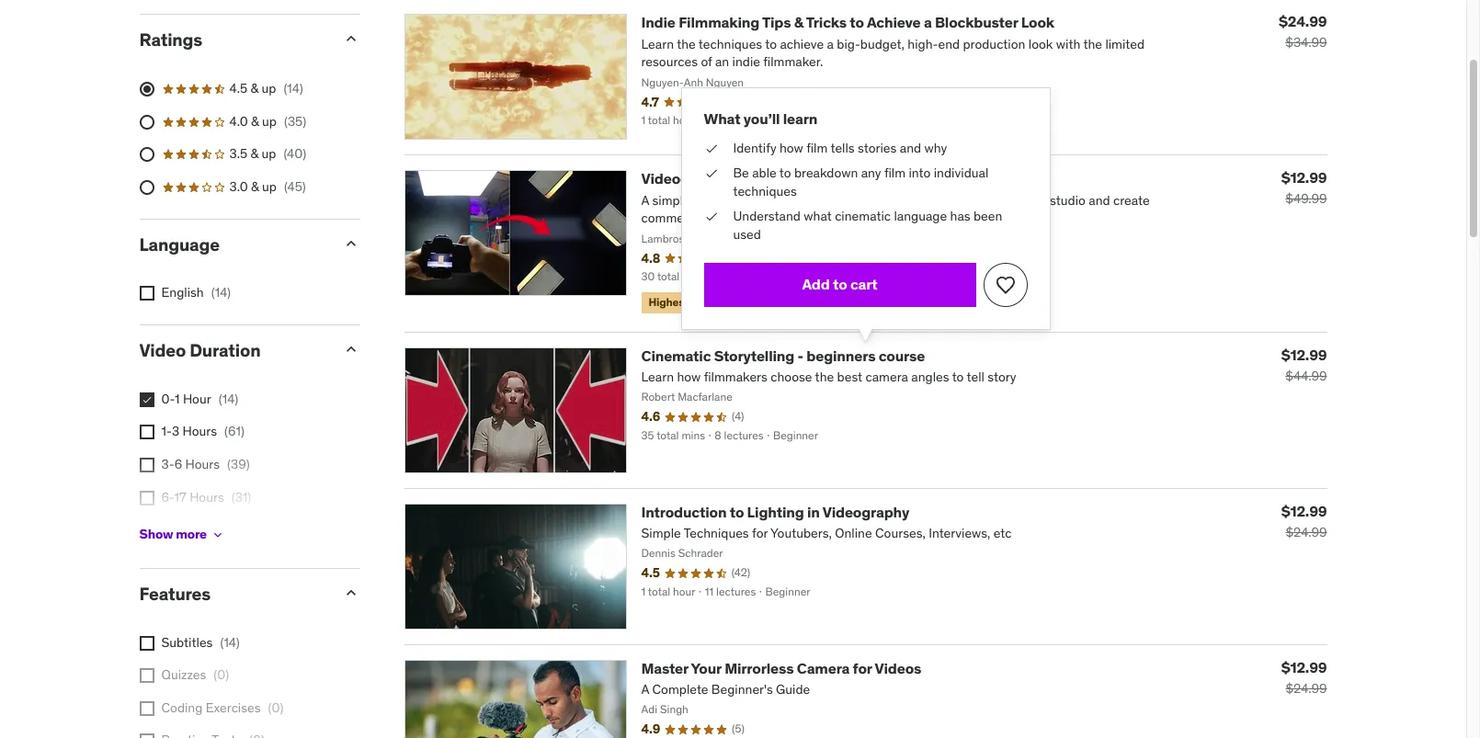 Task type: vqa. For each thing, say whether or not it's contained in the screenshot.
transferable
no



Task type: locate. For each thing, give the bounding box(es) containing it.
camera
[[866, 368, 908, 385]]

(14) right english
[[211, 284, 231, 301]]

ratings
[[139, 29, 202, 51]]

video duration button
[[139, 339, 327, 361]]

to left lighting
[[730, 503, 744, 521]]

videography basics: create commercials in your bedroom link
[[641, 170, 1037, 188]]

0 horizontal spatial how
[[677, 368, 701, 385]]

exercises
[[206, 700, 261, 716]]

1 vertical spatial $12.99 $24.99
[[1282, 658, 1327, 697]]

identify
[[733, 139, 777, 156]]

$24.99 for introduction to lighting in videography
[[1286, 524, 1327, 540]]

17+ hours
[[161, 521, 219, 538]]

hours right 3
[[183, 423, 217, 440]]

film right any
[[885, 165, 906, 181]]

small image for features
[[342, 584, 360, 602]]

xsmall image for quizzes (0)
[[139, 669, 154, 683]]

hours right 17
[[190, 489, 224, 505]]

small image
[[342, 234, 360, 252], [342, 340, 360, 359], [342, 584, 360, 602]]

to inside the 'be able to breakdown any film into individual techniques'
[[780, 165, 791, 181]]

up for 3.5 & up
[[262, 146, 276, 162]]

add
[[802, 275, 830, 293]]

videography right lighting
[[823, 503, 910, 521]]

1 horizontal spatial how
[[780, 139, 804, 156]]

3.5
[[229, 146, 247, 162]]

17
[[174, 489, 186, 505]]

up left (45)
[[262, 178, 277, 195]]

xsmall image left coding
[[139, 701, 154, 716]]

$12.99
[[1282, 169, 1327, 187], [1282, 345, 1327, 364], [1282, 502, 1327, 520], [1282, 658, 1327, 676]]

identify how film tells stories and why
[[733, 139, 947, 156]]

up left (40)
[[262, 146, 276, 162]]

how down cinematic
[[677, 368, 701, 385]]

up left (35)
[[262, 113, 277, 129]]

bedroom
[[974, 170, 1037, 188]]

1 vertical spatial (0)
[[268, 700, 284, 716]]

(0) up the coding exercises (0)
[[214, 667, 229, 683]]

to left the cart
[[833, 275, 847, 293]]

be
[[733, 165, 749, 181]]

1 vertical spatial small image
[[342, 340, 360, 359]]

& for 3.5 & up (40)
[[251, 146, 259, 162]]

you'll
[[744, 110, 780, 128]]

how down learn
[[780, 139, 804, 156]]

xsmall image
[[704, 165, 719, 183], [139, 392, 154, 407], [139, 669, 154, 683], [139, 701, 154, 716]]

features button
[[139, 583, 327, 605]]

-
[[798, 346, 804, 365]]

quizzes (0)
[[161, 667, 229, 683]]

2 vertical spatial $24.99
[[1286, 680, 1327, 697]]

language button
[[139, 233, 327, 255]]

& for 4.5 & up (14)
[[251, 80, 259, 97]]

been
[[974, 208, 1003, 225]]

cinematic
[[641, 346, 711, 365]]

$12.99 for master your mirrorless camera for videos
[[1282, 658, 1327, 676]]

0-1 hour (14)
[[161, 391, 238, 407]]

$12.99 $24.99
[[1282, 502, 1327, 540], [1282, 658, 1327, 697]]

in right lighting
[[807, 503, 820, 521]]

language
[[894, 208, 947, 225]]

cinematic
[[835, 208, 891, 225]]

2 $12.99 $24.99 from the top
[[1282, 658, 1327, 697]]

show more button
[[139, 517, 225, 553]]

up
[[262, 80, 276, 97], [262, 113, 277, 129], [262, 146, 276, 162], [262, 178, 277, 195]]

lighting
[[747, 503, 804, 521]]

6
[[174, 456, 182, 473]]

understand what cinematic language has been used
[[733, 208, 1003, 243]]

to inside cinematic storytelling - beginners course learn how filmmakers choose the best camera angles to tell story robert macfarlane
[[952, 368, 964, 385]]

what
[[804, 208, 832, 225]]

1 $12.99 from the top
[[1282, 169, 1327, 187]]

1 vertical spatial film
[[885, 165, 906, 181]]

filmmaking
[[679, 13, 760, 32]]

hours for 1-3 hours
[[183, 423, 217, 440]]

1 vertical spatial videography
[[823, 503, 910, 521]]

small image for video duration
[[342, 340, 360, 359]]

commercials
[[832, 170, 922, 188]]

& right 4.0
[[251, 113, 259, 129]]

& right 3.5
[[251, 146, 259, 162]]

(0) right exercises
[[268, 700, 284, 716]]

6-17 hours (31)
[[161, 489, 251, 505]]

up right 4.5
[[262, 80, 276, 97]]

0 vertical spatial small image
[[342, 234, 360, 252]]

to right "able"
[[780, 165, 791, 181]]

1 $12.99 $24.99 from the top
[[1282, 502, 1327, 540]]

coding
[[161, 700, 203, 716]]

0 horizontal spatial film
[[807, 139, 828, 156]]

1 vertical spatial $24.99
[[1286, 524, 1327, 540]]

xsmall image left quizzes
[[139, 669, 154, 683]]

into
[[909, 165, 931, 181]]

1 horizontal spatial in
[[925, 170, 938, 188]]

in left your on the top
[[925, 170, 938, 188]]

0 horizontal spatial (0)
[[214, 667, 229, 683]]

storytelling
[[714, 346, 795, 365]]

add to cart button
[[704, 263, 976, 307]]

0 vertical spatial videography
[[641, 170, 728, 188]]

xsmall image
[[704, 139, 719, 157], [704, 208, 719, 226], [139, 286, 154, 301], [139, 425, 154, 440], [139, 458, 154, 473], [139, 491, 154, 505], [210, 528, 225, 542], [139, 636, 154, 651], [139, 734, 154, 738]]

xsmall image left be
[[704, 165, 719, 183]]

master your mirrorless camera for videos link
[[641, 659, 922, 677]]

wishlist image
[[994, 274, 1017, 296]]

videography
[[641, 170, 728, 188], [823, 503, 910, 521]]

0 vertical spatial $12.99 $24.99
[[1282, 502, 1327, 540]]

(0)
[[214, 667, 229, 683], [268, 700, 284, 716]]

subtitles (14)
[[161, 634, 240, 651]]

& right 4.5
[[251, 80, 259, 97]]

techniques
[[733, 183, 797, 199]]

1 horizontal spatial film
[[885, 165, 906, 181]]

english
[[161, 284, 204, 301]]

ratings button
[[139, 29, 327, 51]]

english (14)
[[161, 284, 231, 301]]

to left tell
[[952, 368, 964, 385]]

2 vertical spatial small image
[[342, 584, 360, 602]]

videography left be
[[641, 170, 728, 188]]

1 vertical spatial in
[[807, 503, 820, 521]]

0-
[[161, 391, 175, 407]]

mins
[[682, 428, 705, 442]]

3
[[172, 423, 179, 440]]

1 small image from the top
[[342, 234, 360, 252]]

0 vertical spatial (0)
[[214, 667, 229, 683]]

$24.99
[[1279, 12, 1327, 31], [1286, 524, 1327, 540], [1286, 680, 1327, 697]]

indie
[[641, 13, 676, 32]]

3 small image from the top
[[342, 584, 360, 602]]

macfarlane
[[678, 390, 733, 404]]

1 vertical spatial how
[[677, 368, 701, 385]]

(14) up (35)
[[284, 80, 303, 97]]

show
[[139, 526, 173, 543]]

$12.99 $49.99
[[1282, 169, 1327, 207]]

(14) right hour
[[219, 391, 238, 407]]

any
[[861, 165, 881, 181]]

hours right 6
[[185, 456, 220, 473]]

3 $12.99 from the top
[[1282, 502, 1327, 520]]

&
[[794, 13, 804, 32], [251, 80, 259, 97], [251, 113, 259, 129], [251, 146, 259, 162], [251, 178, 259, 195]]

beginner
[[773, 428, 818, 442]]

$12.99 $24.99 for introduction to lighting in videography
[[1282, 502, 1327, 540]]

tells
[[831, 139, 855, 156]]

beginners
[[807, 346, 876, 365]]

2 small image from the top
[[342, 340, 360, 359]]

more
[[176, 526, 207, 543]]

& right 3.0
[[251, 178, 259, 195]]

film left tells
[[807, 139, 828, 156]]

to
[[850, 13, 864, 32], [780, 165, 791, 181], [833, 275, 847, 293], [952, 368, 964, 385], [730, 503, 744, 521]]

to right tricks
[[850, 13, 864, 32]]

videos
[[875, 659, 922, 677]]

features
[[139, 583, 211, 605]]

xsmall image left 0-
[[139, 392, 154, 407]]

4 $12.99 from the top
[[1282, 658, 1327, 676]]

understand
[[733, 208, 801, 225]]

4.6
[[641, 408, 660, 425]]

$12.99 $24.99 for master your mirrorless camera for videos
[[1282, 658, 1327, 697]]

small image for language
[[342, 234, 360, 252]]

best
[[837, 368, 863, 385]]



Task type: describe. For each thing, give the bounding box(es) containing it.
3-
[[161, 456, 174, 473]]

6-
[[161, 489, 174, 505]]

robert
[[641, 390, 675, 404]]

master
[[641, 659, 689, 677]]

hours for 3-6 hours
[[185, 456, 220, 473]]

3.0 & up (45)
[[229, 178, 306, 195]]

& right tips
[[794, 13, 804, 32]]

up for 3.0 & up
[[262, 178, 277, 195]]

breakdown
[[794, 165, 858, 181]]

(14) right 'subtitles'
[[220, 634, 240, 651]]

& for 3.0 & up (45)
[[251, 178, 259, 195]]

video
[[139, 339, 186, 361]]

coding exercises (0)
[[161, 700, 284, 716]]

$12.99 for introduction to lighting in videography
[[1282, 502, 1327, 520]]

1 horizontal spatial videography
[[823, 503, 910, 521]]

create
[[783, 170, 829, 188]]

4.0
[[229, 113, 248, 129]]

show more
[[139, 526, 207, 543]]

0 horizontal spatial in
[[807, 503, 820, 521]]

language
[[139, 233, 220, 255]]

to inside button
[[833, 275, 847, 293]]

be able to breakdown any film into individual techniques
[[733, 165, 989, 199]]

angles
[[912, 368, 949, 385]]

hour
[[183, 391, 211, 407]]

what you'll learn
[[704, 110, 818, 128]]

0 vertical spatial how
[[780, 139, 804, 156]]

duration
[[190, 339, 261, 361]]

$12.99 $44.99
[[1282, 345, 1327, 384]]

course
[[879, 346, 925, 365]]

0 vertical spatial film
[[807, 139, 828, 156]]

8 lectures
[[715, 428, 764, 442]]

choose
[[771, 368, 812, 385]]

film inside the 'be able to breakdown any film into individual techniques'
[[885, 165, 906, 181]]

used
[[733, 226, 761, 243]]

cinematic storytelling - beginners course learn how filmmakers choose the best camera angles to tell story robert macfarlane
[[641, 346, 1016, 404]]

tips
[[762, 13, 791, 32]]

master your mirrorless camera for videos
[[641, 659, 922, 677]]

quizzes
[[161, 667, 206, 683]]

$24.99 $34.99
[[1279, 12, 1327, 51]]

total
[[657, 428, 679, 442]]

35 total mins
[[641, 428, 705, 442]]

4.5
[[229, 80, 247, 97]]

xsmall image for 0-1 hour (14)
[[139, 392, 154, 407]]

blockbuster
[[935, 13, 1018, 32]]

& for 4.0 & up (35)
[[251, 113, 259, 129]]

xsmall image inside show more button
[[210, 528, 225, 542]]

4.5 & up (14)
[[229, 80, 303, 97]]

$12.99 for videography basics: create commercials in your bedroom
[[1282, 169, 1327, 187]]

tell
[[967, 368, 985, 385]]

individual
[[934, 165, 989, 181]]

35
[[641, 428, 654, 442]]

(61)
[[224, 423, 245, 440]]

introduction
[[641, 503, 727, 521]]

4 reviews element
[[732, 409, 744, 425]]

(40)
[[284, 146, 306, 162]]

look
[[1021, 13, 1055, 32]]

$49.99
[[1286, 191, 1327, 207]]

indie filmmaking tips & tricks to achieve a blockbuster look
[[641, 13, 1055, 32]]

(4)
[[732, 409, 744, 423]]

a
[[924, 13, 932, 32]]

0 vertical spatial in
[[925, 170, 938, 188]]

and
[[900, 139, 921, 156]]

17+
[[161, 521, 181, 538]]

8
[[715, 428, 721, 442]]

subtitles
[[161, 634, 213, 651]]

why
[[925, 139, 947, 156]]

$24.99 for master your mirrorless camera for videos
[[1286, 680, 1327, 697]]

mirrorless
[[725, 659, 794, 677]]

hours right 17+
[[185, 521, 219, 538]]

able
[[752, 165, 777, 181]]

(35)
[[284, 113, 306, 129]]

stories
[[858, 139, 897, 156]]

0 vertical spatial $24.99
[[1279, 12, 1327, 31]]

filmmakers
[[704, 368, 768, 385]]

1-3 hours (61)
[[161, 423, 245, 440]]

videography basics: create commercials in your bedroom
[[641, 170, 1037, 188]]

3.0
[[229, 178, 248, 195]]

3-6 hours (39)
[[161, 456, 250, 473]]

small image
[[342, 30, 360, 48]]

what
[[704, 110, 741, 128]]

achieve
[[867, 13, 921, 32]]

how inside cinematic storytelling - beginners course learn how filmmakers choose the best camera angles to tell story robert macfarlane
[[677, 368, 701, 385]]

cart
[[850, 275, 878, 293]]

lectures
[[724, 428, 764, 442]]

your
[[691, 659, 722, 677]]

introduction to lighting in videography link
[[641, 503, 910, 521]]

has
[[950, 208, 971, 225]]

xsmall image for coding exercises (0)
[[139, 701, 154, 716]]

up for 4.5 & up
[[262, 80, 276, 97]]

2 $12.99 from the top
[[1282, 345, 1327, 364]]

$44.99
[[1286, 367, 1327, 384]]

hours for 6-17 hours
[[190, 489, 224, 505]]

1 horizontal spatial (0)
[[268, 700, 284, 716]]

0 horizontal spatial videography
[[641, 170, 728, 188]]

learn
[[641, 368, 674, 385]]

$34.99
[[1286, 34, 1327, 51]]

indie filmmaking tips & tricks to achieve a blockbuster look link
[[641, 13, 1055, 32]]

(31)
[[231, 489, 251, 505]]

(45)
[[284, 178, 306, 195]]

1
[[175, 391, 180, 407]]

up for 4.0 & up
[[262, 113, 277, 129]]

learn
[[783, 110, 818, 128]]



